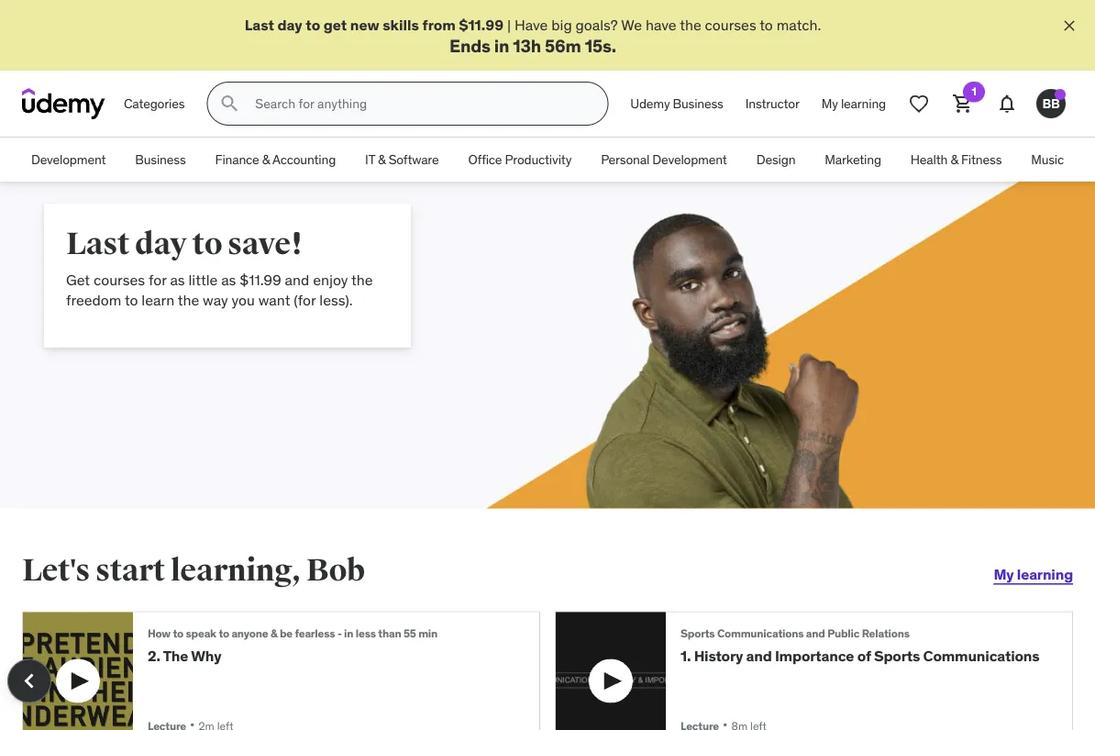 Task type: vqa. For each thing, say whether or not it's contained in the screenshot.
8,000+
no



Task type: describe. For each thing, give the bounding box(es) containing it.
relations
[[862, 626, 910, 640]]

design
[[756, 151, 796, 168]]

for
[[149, 270, 166, 289]]

1 vertical spatial my learning link
[[994, 553, 1073, 597]]

1 horizontal spatial sports
[[874, 647, 920, 665]]

office productivity link
[[454, 138, 586, 182]]

& for software
[[378, 151, 386, 168]]

speak
[[186, 626, 216, 640]]

accounting
[[272, 151, 336, 168]]

1 as from the left
[[170, 270, 185, 289]]

1 vertical spatial the
[[351, 270, 373, 289]]

public
[[827, 626, 860, 640]]

|
[[507, 15, 511, 34]]

instructor link
[[734, 82, 811, 126]]

udemy business
[[630, 95, 723, 112]]

goals?
[[576, 15, 618, 34]]

less).
[[319, 291, 353, 310]]

1 vertical spatial and
[[806, 626, 825, 640]]

marketing link
[[810, 138, 896, 182]]

55
[[404, 626, 416, 640]]

instructor
[[745, 95, 800, 112]]

previous image
[[15, 666, 44, 696]]

-
[[337, 626, 342, 640]]

productivity
[[505, 151, 572, 168]]

last for save!
[[66, 225, 129, 263]]

it & software link
[[350, 138, 454, 182]]

to left match.
[[760, 15, 773, 34]]

Search for anything text field
[[252, 88, 585, 119]]

in inside how to speak to anyone & be fearless - in less than 55 min 2. the why
[[344, 626, 353, 640]]

2 development from the left
[[652, 151, 727, 168]]

music link
[[1017, 138, 1079, 182]]

courses inside last day to save! get courses for as little as $11.99 and enjoy the freedom to learn the way you want (for less).
[[94, 270, 145, 289]]

health
[[911, 151, 948, 168]]

submit search image
[[219, 93, 241, 115]]

office
[[468, 151, 502, 168]]

health & fitness
[[911, 151, 1002, 168]]

categories button
[[113, 82, 196, 126]]

have
[[646, 15, 677, 34]]

1 development from the left
[[31, 151, 106, 168]]

match.
[[777, 15, 821, 34]]

sports communications and public relations 1. history and importance of sports communications
[[681, 626, 1040, 665]]

1.
[[681, 647, 691, 665]]

$11.99 inside last day to get new skills from $11.99 | have big goals? we have the courses to match. ends in 13h 56m 15s .
[[459, 15, 504, 34]]

finance
[[215, 151, 259, 168]]

notifications image
[[996, 93, 1018, 115]]

the inside last day to get new skills from $11.99 | have big goals? we have the courses to match. ends in 13h 56m 15s .
[[680, 15, 701, 34]]

let's
[[22, 552, 90, 590]]

0 vertical spatial my learning link
[[811, 82, 897, 126]]

development link
[[16, 138, 120, 182]]

.
[[612, 34, 616, 56]]

less
[[356, 626, 376, 640]]

0 vertical spatial learning
[[841, 95, 886, 112]]

be
[[280, 626, 293, 640]]

how
[[148, 626, 171, 640]]

anyone
[[231, 626, 268, 640]]

start
[[95, 552, 165, 590]]

2.
[[148, 647, 160, 665]]

enjoy
[[313, 270, 348, 289]]

0 vertical spatial my learning
[[822, 95, 886, 112]]

to left learn
[[125, 291, 138, 310]]

fearless
[[295, 626, 335, 640]]

last day to get new skills from $11.99 | have big goals? we have the courses to match. ends in 13h 56m 15s .
[[245, 15, 821, 56]]

1 horizontal spatial business
[[673, 95, 723, 112]]

have
[[515, 15, 548, 34]]

min
[[418, 626, 438, 640]]

get
[[324, 15, 347, 34]]

2. the why link
[[148, 647, 510, 665]]

wishlist image
[[908, 93, 930, 115]]

new
[[350, 15, 379, 34]]

last for get
[[245, 15, 274, 34]]

to up little
[[192, 225, 222, 263]]

learning,
[[170, 552, 301, 590]]

and inside last day to save! get courses for as little as $11.99 and enjoy the freedom to learn the way you want (for less).
[[285, 270, 309, 289]]

save!
[[228, 225, 303, 263]]

history
[[694, 647, 743, 665]]

carousel element
[[7, 611, 1073, 730]]

$11.99 inside last day to save! get courses for as little as $11.99 and enjoy the freedom to learn the way you want (for less).
[[240, 270, 281, 289]]

to right how
[[173, 626, 183, 640]]

the
[[163, 647, 188, 665]]

personal development
[[601, 151, 727, 168]]

freedom
[[66, 291, 121, 310]]

it
[[365, 151, 375, 168]]



Task type: locate. For each thing, give the bounding box(es) containing it.
last inside last day to get new skills from $11.99 | have big goals? we have the courses to match. ends in 13h 56m 15s .
[[245, 15, 274, 34]]

the right have on the top right of page
[[680, 15, 701, 34]]

office productivity
[[468, 151, 572, 168]]

day for get
[[277, 15, 302, 34]]

as
[[170, 270, 185, 289], [221, 270, 236, 289]]

last inside last day to save! get courses for as little as $11.99 and enjoy the freedom to learn the way you want (for less).
[[66, 225, 129, 263]]

0 horizontal spatial business
[[135, 151, 186, 168]]

udemy image
[[22, 88, 105, 119]]

1 horizontal spatial the
[[351, 270, 373, 289]]

2 vertical spatial and
[[746, 647, 772, 665]]

0 vertical spatial $11.99
[[459, 15, 504, 34]]

1 horizontal spatial communications
[[923, 647, 1040, 665]]

1 vertical spatial communications
[[923, 647, 1040, 665]]

day up for at the top left of page
[[135, 225, 187, 263]]

0 horizontal spatial communications
[[717, 626, 804, 640]]

$11.99 up the ends
[[459, 15, 504, 34]]

2 horizontal spatial the
[[680, 15, 701, 34]]

0 horizontal spatial my learning link
[[811, 82, 897, 126]]

0 horizontal spatial in
[[344, 626, 353, 640]]

my learning link
[[811, 82, 897, 126], [994, 553, 1073, 597]]

development down "udemy" image
[[31, 151, 106, 168]]

day for save!
[[135, 225, 187, 263]]

courses left match.
[[705, 15, 756, 34]]

my learning
[[822, 95, 886, 112], [994, 565, 1073, 584]]

as right for at the top left of page
[[170, 270, 185, 289]]

last
[[245, 15, 274, 34], [66, 225, 129, 263]]

last up get
[[66, 225, 129, 263]]

personal development link
[[586, 138, 742, 182]]

1
[[972, 85, 976, 99]]

& for fitness
[[951, 151, 958, 168]]

day
[[277, 15, 302, 34], [135, 225, 187, 263]]

the right enjoy
[[351, 270, 373, 289]]

&
[[262, 151, 270, 168], [378, 151, 386, 168], [951, 151, 958, 168], [270, 626, 277, 640]]

the down little
[[178, 291, 199, 310]]

health & fitness link
[[896, 138, 1017, 182]]

1 horizontal spatial courses
[[705, 15, 756, 34]]

business right udemy
[[673, 95, 723, 112]]

1 horizontal spatial my learning
[[994, 565, 1073, 584]]

you
[[232, 291, 255, 310]]

in down |
[[494, 34, 509, 56]]

0 vertical spatial my
[[822, 95, 838, 112]]

and up "(for"
[[285, 270, 309, 289]]

1 horizontal spatial learning
[[1017, 565, 1073, 584]]

courses up freedom in the top of the page
[[94, 270, 145, 289]]

$11.99
[[459, 15, 504, 34], [240, 270, 281, 289]]

we
[[621, 15, 642, 34]]

0 horizontal spatial sports
[[681, 626, 715, 640]]

personal
[[601, 151, 650, 168]]

categories
[[124, 95, 185, 112]]

you have alerts image
[[1055, 89, 1066, 100]]

0 vertical spatial in
[[494, 34, 509, 56]]

design link
[[742, 138, 810, 182]]

udemy business link
[[619, 82, 734, 126]]

to
[[306, 15, 320, 34], [760, 15, 773, 34], [192, 225, 222, 263], [125, 291, 138, 310], [173, 626, 183, 640], [219, 626, 229, 640]]

1 horizontal spatial as
[[221, 270, 236, 289]]

business link
[[120, 138, 200, 182]]

1 vertical spatial learning
[[1017, 565, 1073, 584]]

1 vertical spatial business
[[135, 151, 186, 168]]

as up way
[[221, 270, 236, 289]]

1 vertical spatial day
[[135, 225, 187, 263]]

learning
[[841, 95, 886, 112], [1017, 565, 1073, 584]]

udemy
[[630, 95, 670, 112]]

1 horizontal spatial my learning link
[[994, 553, 1073, 597]]

1 horizontal spatial last
[[245, 15, 274, 34]]

1 horizontal spatial my
[[994, 565, 1014, 584]]

sports
[[681, 626, 715, 640], [874, 647, 920, 665]]

0 horizontal spatial learning
[[841, 95, 886, 112]]

& left be
[[270, 626, 277, 640]]

1 horizontal spatial day
[[277, 15, 302, 34]]

0 horizontal spatial and
[[285, 270, 309, 289]]

0 horizontal spatial day
[[135, 225, 187, 263]]

development down udemy business link
[[652, 151, 727, 168]]

importance
[[775, 647, 854, 665]]

1 horizontal spatial development
[[652, 151, 727, 168]]

1 vertical spatial courses
[[94, 270, 145, 289]]

of
[[857, 647, 871, 665]]

0 horizontal spatial as
[[170, 270, 185, 289]]

big
[[551, 15, 572, 34]]

1. history and importance of sports communications link
[[681, 647, 1043, 665]]

& right "health"
[[951, 151, 958, 168]]

& right it
[[378, 151, 386, 168]]

0 vertical spatial business
[[673, 95, 723, 112]]

courses
[[705, 15, 756, 34], [94, 270, 145, 289]]

0 horizontal spatial my learning
[[822, 95, 886, 112]]

13h 56m 15s
[[513, 34, 612, 56]]

0 vertical spatial and
[[285, 270, 309, 289]]

in right -
[[344, 626, 353, 640]]

let's start learning, bob
[[22, 552, 365, 590]]

1 vertical spatial sports
[[874, 647, 920, 665]]

1 link
[[941, 82, 985, 126]]

day inside last day to get new skills from $11.99 | have big goals? we have the courses to match. ends in 13h 56m 15s .
[[277, 15, 302, 34]]

skills
[[383, 15, 419, 34]]

music
[[1031, 151, 1064, 168]]

bb link
[[1029, 82, 1073, 126]]

in inside last day to get new skills from $11.99 | have big goals? we have the courses to match. ends in 13h 56m 15s .
[[494, 34, 509, 56]]

how to speak to anyone & be fearless - in less than 55 min 2. the why
[[148, 626, 438, 665]]

marketing
[[825, 151, 881, 168]]

learn
[[142, 291, 174, 310]]

business down "categories" dropdown button
[[135, 151, 186, 168]]

1 vertical spatial last
[[66, 225, 129, 263]]

0 horizontal spatial last
[[66, 225, 129, 263]]

& for accounting
[[262, 151, 270, 168]]

close image
[[1060, 17, 1079, 35]]

my
[[822, 95, 838, 112], [994, 565, 1014, 584]]

little
[[188, 270, 218, 289]]

1 horizontal spatial in
[[494, 34, 509, 56]]

to right "speak"
[[219, 626, 229, 640]]

1 vertical spatial my
[[994, 565, 1014, 584]]

0 horizontal spatial $11.99
[[240, 270, 281, 289]]

sports down relations
[[874, 647, 920, 665]]

& inside how to speak to anyone & be fearless - in less than 55 min 2. the why
[[270, 626, 277, 640]]

from
[[422, 15, 456, 34]]

1 horizontal spatial and
[[746, 647, 772, 665]]

get
[[66, 270, 90, 289]]

0 horizontal spatial my
[[822, 95, 838, 112]]

last day to save! get courses for as little as $11.99 and enjoy the freedom to learn the way you want (for less).
[[66, 225, 373, 310]]

1 vertical spatial $11.99
[[240, 270, 281, 289]]

ends
[[450, 34, 490, 56]]

last left get
[[245, 15, 274, 34]]

0 vertical spatial communications
[[717, 626, 804, 640]]

to left get
[[306, 15, 320, 34]]

want
[[258, 291, 290, 310]]

software
[[389, 151, 439, 168]]

than
[[378, 626, 401, 640]]

$11.99 up want
[[240, 270, 281, 289]]

2 horizontal spatial and
[[806, 626, 825, 640]]

0 horizontal spatial the
[[178, 291, 199, 310]]

sports up 1.
[[681, 626, 715, 640]]

in
[[494, 34, 509, 56], [344, 626, 353, 640]]

day inside last day to save! get courses for as little as $11.99 and enjoy the freedom to learn the way you want (for less).
[[135, 225, 187, 263]]

0 horizontal spatial development
[[31, 151, 106, 168]]

bb
[[1042, 95, 1060, 112]]

0 vertical spatial the
[[680, 15, 701, 34]]

and right history
[[746, 647, 772, 665]]

bob
[[306, 552, 365, 590]]

shopping cart with 1 item image
[[952, 93, 974, 115]]

0 vertical spatial last
[[245, 15, 274, 34]]

it & software
[[365, 151, 439, 168]]

the
[[680, 15, 701, 34], [351, 270, 373, 289], [178, 291, 199, 310]]

why
[[191, 647, 221, 665]]

0 horizontal spatial courses
[[94, 270, 145, 289]]

1 horizontal spatial $11.99
[[459, 15, 504, 34]]

finance & accounting
[[215, 151, 336, 168]]

0 vertical spatial courses
[[705, 15, 756, 34]]

way
[[203, 291, 228, 310]]

(for
[[294, 291, 316, 310]]

1 vertical spatial in
[[344, 626, 353, 640]]

day left get
[[277, 15, 302, 34]]

fitness
[[961, 151, 1002, 168]]

1 vertical spatial my learning
[[994, 565, 1073, 584]]

0 vertical spatial day
[[277, 15, 302, 34]]

0 vertical spatial sports
[[681, 626, 715, 640]]

finance & accounting link
[[200, 138, 350, 182]]

and up the importance
[[806, 626, 825, 640]]

and
[[285, 270, 309, 289], [806, 626, 825, 640], [746, 647, 772, 665]]

2 vertical spatial the
[[178, 291, 199, 310]]

courses inside last day to get new skills from $11.99 | have big goals? we have the courses to match. ends in 13h 56m 15s .
[[705, 15, 756, 34]]

2 as from the left
[[221, 270, 236, 289]]

& right finance
[[262, 151, 270, 168]]



